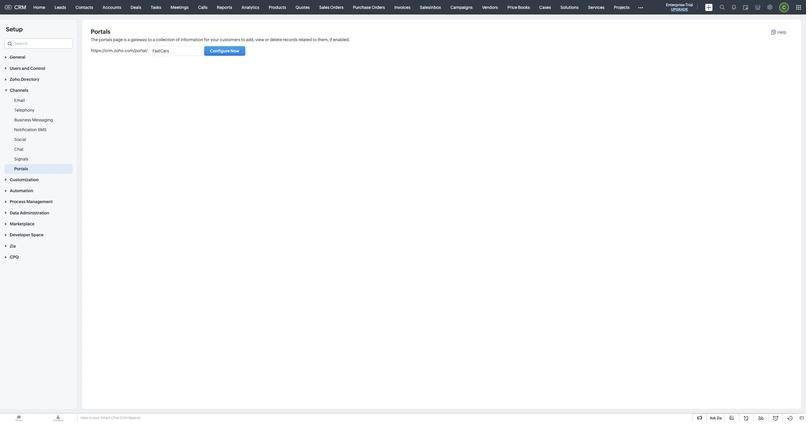 Task type: describe. For each thing, give the bounding box(es) containing it.
1 horizontal spatial portals
[[91, 28, 110, 35]]

them,
[[318, 37, 329, 42]]

the
[[91, 37, 98, 42]]

invoices link
[[390, 0, 415, 14]]

sales
[[319, 5, 329, 10]]

enterprise-
[[666, 3, 686, 7]]

automation
[[10, 189, 33, 193]]

2 a from the left
[[153, 37, 155, 42]]

price books
[[507, 5, 530, 10]]

cpq button
[[0, 252, 77, 263]]

help link
[[765, 30, 787, 35]]

if
[[330, 37, 332, 42]]

contacts
[[76, 5, 93, 10]]

3 to from the left
[[313, 37, 317, 42]]

marketplace button
[[0, 219, 77, 230]]

home
[[33, 5, 45, 10]]

2 to from the left
[[241, 37, 245, 42]]

calendar image
[[743, 5, 748, 10]]

business messaging
[[14, 118, 53, 123]]

marketplace
[[10, 222, 34, 227]]

cases
[[539, 5, 551, 10]]

calls link
[[193, 0, 212, 14]]

zoho directory button
[[0, 74, 77, 85]]

campaigns link
[[446, 0, 477, 14]]

information
[[181, 37, 203, 42]]

leads
[[55, 5, 66, 10]]

here is your smart chat (ctrl+space)
[[80, 417, 140, 421]]

zia button
[[0, 241, 77, 252]]

developer space button
[[0, 230, 77, 241]]

customization button
[[0, 174, 77, 185]]

configure now
[[210, 49, 239, 53]]

price books link
[[503, 0, 535, 14]]

enabled.
[[333, 37, 350, 42]]

(ctrl+space)
[[120, 417, 140, 421]]

Enter a portal name text field
[[149, 46, 201, 56]]

and
[[22, 66, 29, 71]]

portals link
[[14, 166, 28, 172]]

orders for sales orders
[[330, 5, 343, 10]]

telephony link
[[14, 108, 34, 113]]

purchase orders link
[[348, 0, 390, 14]]

deals link
[[126, 0, 146, 14]]

social
[[14, 137, 26, 142]]

vendors link
[[477, 0, 503, 14]]

automation button
[[0, 185, 77, 196]]

general
[[10, 55, 25, 60]]

signals element
[[728, 0, 740, 15]]

profile image
[[779, 3, 789, 12]]

accounts link
[[98, 0, 126, 14]]

profile element
[[776, 0, 792, 14]]

channels region
[[0, 96, 77, 174]]

telephony
[[14, 108, 34, 113]]

directory
[[21, 77, 39, 82]]

notification sms link
[[14, 127, 47, 133]]

https://crm.zoho.com
[[91, 48, 133, 53]]

products link
[[264, 0, 291, 14]]

signals image
[[732, 5, 736, 10]]

search element
[[716, 0, 728, 15]]

1 vertical spatial your
[[92, 417, 100, 421]]

channels
[[10, 88, 28, 93]]

social link
[[14, 137, 26, 143]]

portals inside channels region
[[14, 167, 28, 172]]

view
[[255, 37, 264, 42]]

contacts image
[[39, 414, 77, 423]]

of
[[176, 37, 180, 42]]

crm link
[[5, 4, 26, 10]]

delete
[[270, 37, 282, 42]]

ask
[[710, 417, 716, 421]]

Other Modules field
[[634, 3, 647, 12]]

process
[[10, 200, 25, 205]]

search image
[[720, 5, 725, 10]]

price
[[507, 5, 517, 10]]

tasks
[[151, 5, 161, 10]]

users and control
[[10, 66, 45, 71]]

purchase
[[353, 5, 371, 10]]

data administration
[[10, 211, 49, 216]]

services
[[588, 5, 604, 10]]

developer
[[10, 233, 30, 238]]

1 horizontal spatial chat
[[111, 417, 119, 421]]

invoices
[[394, 5, 410, 10]]

signals
[[14, 157, 28, 162]]

management
[[26, 200, 53, 205]]

1 to from the left
[[148, 37, 152, 42]]

enterprise-trial upgrade
[[666, 3, 693, 12]]

configure now button
[[204, 46, 245, 56]]

add,
[[246, 37, 254, 42]]

sales orders
[[319, 5, 343, 10]]

zoho
[[10, 77, 20, 82]]

chat inside channels region
[[14, 147, 23, 152]]

here
[[80, 417, 88, 421]]

analytics
[[242, 5, 259, 10]]

data administration button
[[0, 208, 77, 219]]



Task type: locate. For each thing, give the bounding box(es) containing it.
None field
[[4, 39, 73, 49]]

help
[[777, 30, 787, 35]]

users and control button
[[0, 63, 77, 74]]

a left the collection
[[153, 37, 155, 42]]

zia right the ask
[[717, 417, 722, 421]]

0 horizontal spatial zia
[[10, 244, 16, 249]]

signals link
[[14, 156, 28, 162]]

customers
[[220, 37, 240, 42]]

messaging
[[32, 118, 53, 123]]

notification
[[14, 128, 37, 132]]

accounts
[[103, 5, 121, 10]]

0 horizontal spatial is
[[89, 417, 92, 421]]

email
[[14, 98, 25, 103]]

to
[[148, 37, 152, 42], [241, 37, 245, 42], [313, 37, 317, 42]]

chat right smart
[[111, 417, 119, 421]]

leads link
[[50, 0, 71, 14]]

1 horizontal spatial a
[[153, 37, 155, 42]]

business messaging link
[[14, 117, 53, 123]]

1 horizontal spatial is
[[124, 37, 127, 42]]

control
[[30, 66, 45, 71]]

1 vertical spatial is
[[89, 417, 92, 421]]

trial
[[686, 3, 693, 7]]

0 horizontal spatial chat
[[14, 147, 23, 152]]

orders right sales
[[330, 5, 343, 10]]

sms
[[38, 128, 47, 132]]

zia up the cpq
[[10, 244, 16, 249]]

your left smart
[[92, 417, 100, 421]]

vendors
[[482, 5, 498, 10]]

your right for
[[210, 37, 219, 42]]

1 horizontal spatial your
[[210, 37, 219, 42]]

cpq
[[10, 255, 19, 260]]

/portal/
[[133, 48, 148, 53]]

or
[[265, 37, 269, 42]]

portals
[[91, 28, 110, 35], [14, 167, 28, 172]]

1 a from the left
[[128, 37, 130, 42]]

1 horizontal spatial orders
[[372, 5, 385, 10]]

0 vertical spatial your
[[210, 37, 219, 42]]

your
[[210, 37, 219, 42], [92, 417, 100, 421]]

page
[[113, 37, 123, 42]]

space
[[31, 233, 43, 238]]

2 orders from the left
[[372, 5, 385, 10]]

solutions link
[[556, 0, 583, 14]]

create menu element
[[702, 0, 716, 14]]

1 vertical spatial zia
[[717, 417, 722, 421]]

1 vertical spatial chat
[[111, 417, 119, 421]]

1 horizontal spatial zia
[[717, 417, 722, 421]]

to left them,
[[313, 37, 317, 42]]

for
[[204, 37, 210, 42]]

to left add,
[[241, 37, 245, 42]]

zia inside zia dropdown button
[[10, 244, 16, 249]]

orders right purchase
[[372, 5, 385, 10]]

orders for purchase orders
[[372, 5, 385, 10]]

calls
[[198, 5, 207, 10]]

0 horizontal spatial portals
[[14, 167, 28, 172]]

data
[[10, 211, 19, 216]]

analytics link
[[237, 0, 264, 14]]

is right page
[[124, 37, 127, 42]]

portals
[[99, 37, 112, 42]]

salesinbox
[[420, 5, 441, 10]]

portals up portals
[[91, 28, 110, 35]]

0 horizontal spatial a
[[128, 37, 130, 42]]

0 horizontal spatial orders
[[330, 5, 343, 10]]

services link
[[583, 0, 609, 14]]

channels button
[[0, 85, 77, 96]]

0 horizontal spatial your
[[92, 417, 100, 421]]

is right "here" at bottom
[[89, 417, 92, 421]]

0 horizontal spatial to
[[148, 37, 152, 42]]

chat down social link
[[14, 147, 23, 152]]

0 vertical spatial chat
[[14, 147, 23, 152]]

a
[[128, 37, 130, 42], [153, 37, 155, 42]]

1 vertical spatial portals
[[14, 167, 28, 172]]

meetings link
[[166, 0, 193, 14]]

0 vertical spatial zia
[[10, 244, 16, 249]]

contacts link
[[71, 0, 98, 14]]

administration
[[20, 211, 49, 216]]

cases link
[[535, 0, 556, 14]]

email link
[[14, 98, 25, 104]]

a left the gateway
[[128, 37, 130, 42]]

general button
[[0, 52, 77, 63]]

orders
[[330, 5, 343, 10], [372, 5, 385, 10]]

salesinbox link
[[415, 0, 446, 14]]

related
[[298, 37, 312, 42]]

gateway
[[131, 37, 147, 42]]

meetings
[[171, 5, 189, 10]]

tasks link
[[146, 0, 166, 14]]

crm
[[14, 4, 26, 10]]

configure
[[210, 49, 230, 53]]

quotes link
[[291, 0, 314, 14]]

customization
[[10, 178, 39, 182]]

collection
[[156, 37, 175, 42]]

2 horizontal spatial to
[[313, 37, 317, 42]]

portals down signals
[[14, 167, 28, 172]]

0 vertical spatial portals
[[91, 28, 110, 35]]

deals
[[131, 5, 141, 10]]

1 orders from the left
[[330, 5, 343, 10]]

books
[[518, 5, 530, 10]]

chat link
[[14, 147, 23, 153]]

create menu image
[[705, 4, 713, 11]]

0 vertical spatial is
[[124, 37, 127, 42]]

notification sms
[[14, 128, 47, 132]]

setup
[[6, 26, 23, 33]]

projects
[[614, 5, 630, 10]]

reports
[[217, 5, 232, 10]]

the portals page is a gateway to a collection of information for your customers to add, view or delete records related to them, if enabled.
[[91, 37, 350, 42]]

is
[[124, 37, 127, 42], [89, 417, 92, 421]]

upgrade
[[671, 7, 688, 12]]

quotes
[[296, 5, 310, 10]]

home link
[[29, 0, 50, 14]]

chats image
[[0, 414, 37, 423]]

1 horizontal spatial to
[[241, 37, 245, 42]]

to right the gateway
[[148, 37, 152, 42]]

users
[[10, 66, 21, 71]]

ask zia
[[710, 417, 722, 421]]

Search text field
[[5, 39, 72, 48]]



Task type: vqa. For each thing, say whether or not it's contained in the screenshot.
text box
no



